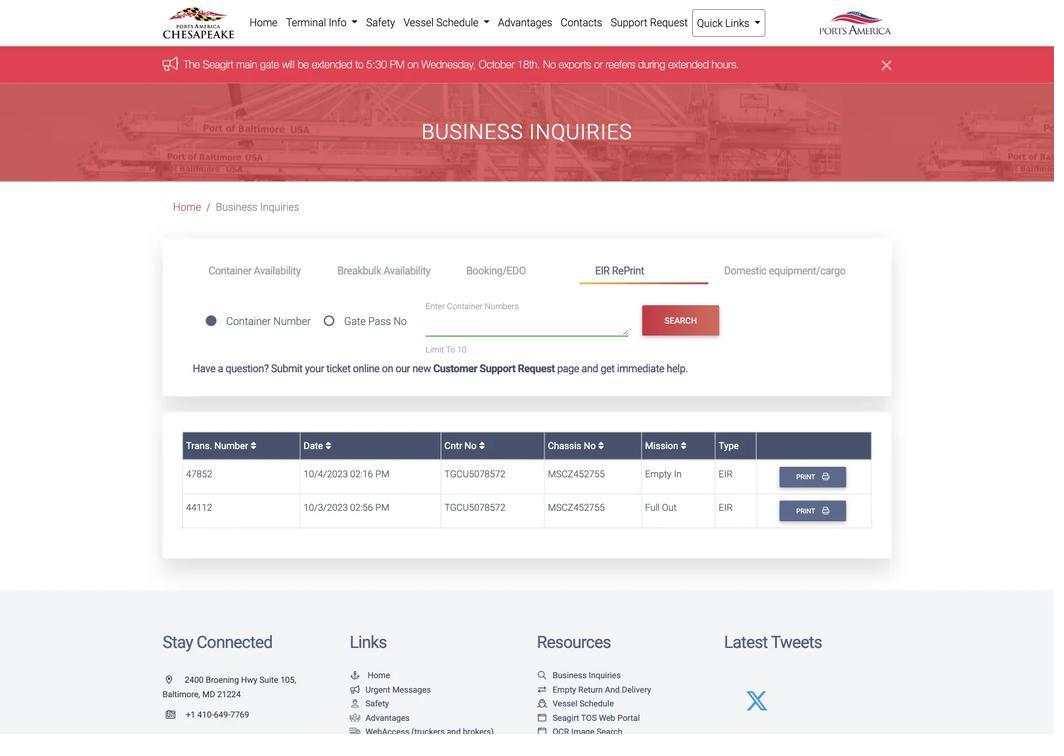 Task type: locate. For each thing, give the bounding box(es) containing it.
sort image inside trans. number link
[[251, 441, 256, 451]]

1 vertical spatial safety link
[[350, 699, 389, 709]]

0 vertical spatial print link
[[780, 467, 846, 488]]

sort image right trans.
[[251, 441, 256, 451]]

sort image right cntr
[[479, 441, 485, 451]]

eir right the out
[[719, 502, 733, 513]]

seagirt left tos
[[553, 713, 579, 723]]

2 vertical spatial pm
[[375, 502, 389, 513]]

10/4/2023
[[304, 468, 348, 479]]

advantages
[[498, 16, 552, 29], [365, 713, 410, 723]]

sort image
[[251, 441, 256, 451], [325, 441, 331, 451], [598, 441, 604, 451]]

sort image for cntr no
[[479, 441, 485, 451]]

1 print image from the top
[[822, 473, 829, 481]]

exchange image
[[537, 685, 547, 694]]

extended
[[312, 58, 352, 70], [668, 58, 709, 70]]

home link
[[245, 9, 282, 35], [173, 201, 201, 213], [350, 670, 390, 680]]

0 vertical spatial request
[[650, 16, 688, 29]]

10/4/2023 02:16 pm
[[304, 468, 389, 479]]

quick links
[[697, 17, 752, 29]]

1 vertical spatial mscz452755
[[548, 502, 605, 513]]

latest
[[724, 632, 768, 652]]

2 vertical spatial home link
[[350, 670, 390, 680]]

sort image up 10/4/2023
[[325, 441, 331, 451]]

0 horizontal spatial business
[[216, 201, 258, 213]]

1 horizontal spatial availability
[[384, 264, 430, 277]]

container right enter
[[447, 301, 483, 311]]

support up reefers
[[611, 16, 647, 29]]

0 vertical spatial pm
[[390, 58, 405, 70]]

1 sort image from the left
[[251, 441, 256, 451]]

1 vertical spatial eir
[[719, 468, 733, 479]]

0 horizontal spatial request
[[518, 363, 555, 375]]

1 availability from the left
[[254, 264, 301, 277]]

0 horizontal spatial advantages link
[[350, 713, 410, 723]]

47852
[[186, 468, 212, 479]]

print link for empty in
[[780, 467, 846, 488]]

1 vertical spatial seagirt
[[553, 713, 579, 723]]

domestic
[[724, 264, 767, 277]]

out
[[662, 502, 677, 513]]

0 vertical spatial home
[[250, 16, 278, 29]]

availability for container availability
[[254, 264, 301, 277]]

urgent messages link
[[350, 685, 431, 694]]

1 print from the top
[[796, 473, 817, 481]]

0 horizontal spatial number
[[214, 440, 248, 451]]

1 horizontal spatial home
[[250, 16, 278, 29]]

vessel schedule link
[[399, 9, 494, 35], [537, 699, 614, 709]]

the seagirt main gate will be extended to 5:30 pm on wednesday, october 18th.  no exports or reefers during extended hours.
[[184, 58, 739, 70]]

advantages down urgent messages link
[[365, 713, 410, 723]]

safety link up 5:30
[[362, 9, 399, 35]]

105,
[[280, 675, 296, 685]]

date
[[304, 440, 325, 451]]

0 vertical spatial business inquiries
[[422, 120, 633, 144]]

quick
[[697, 17, 723, 29]]

request left the page
[[518, 363, 555, 375]]

10
[[457, 344, 467, 354]]

safety link down urgent
[[350, 699, 389, 709]]

request left the quick
[[650, 16, 688, 29]]

date link
[[304, 440, 331, 451]]

bullhorn image inside the seagirt main gate will be extended to 5:30 pm on wednesday, october 18th.  no exports or reefers during extended hours. 'alert'
[[163, 57, 184, 70]]

1 vertical spatial on
[[382, 363, 393, 375]]

+1 410-649-7769
[[186, 710, 249, 720]]

no right "18th."
[[543, 58, 556, 70]]

latest tweets
[[724, 632, 822, 652]]

empty left in
[[645, 468, 672, 479]]

vessel up "wednesday," at the left of page
[[404, 16, 434, 29]]

1 vertical spatial business inquiries
[[216, 201, 299, 213]]

2 sort image from the left
[[681, 441, 687, 451]]

sort image for chassis no
[[598, 441, 604, 451]]

2 vertical spatial container
[[226, 315, 271, 327]]

1 vertical spatial empty
[[553, 685, 576, 694]]

2 vertical spatial inquiries
[[589, 670, 621, 680]]

immediate
[[617, 363, 664, 375]]

1 print link from the top
[[780, 467, 846, 488]]

2 print link from the top
[[780, 501, 846, 521]]

0 vertical spatial on
[[408, 58, 419, 70]]

1 horizontal spatial request
[[650, 16, 688, 29]]

0 vertical spatial business
[[422, 120, 523, 144]]

2 print image from the top
[[822, 507, 829, 514]]

breakbulk availability link
[[322, 258, 451, 283]]

2 horizontal spatial home
[[368, 670, 390, 680]]

advantages up "18th."
[[498, 16, 552, 29]]

search image
[[537, 671, 547, 679]]

18th.
[[517, 58, 540, 70]]

1 vertical spatial support
[[480, 363, 515, 375]]

contacts
[[561, 16, 602, 29]]

0 vertical spatial print image
[[822, 473, 829, 481]]

in
[[674, 468, 682, 479]]

print image
[[822, 473, 829, 481], [822, 507, 829, 514]]

search button
[[642, 306, 719, 336]]

1 vertical spatial home link
[[173, 201, 201, 213]]

resources
[[537, 632, 611, 652]]

have a question? submit your ticket online on our new customer support request page and get immediate help.
[[193, 363, 688, 375]]

1 browser image from the top
[[537, 714, 547, 722]]

1 vertical spatial home
[[173, 201, 201, 213]]

1 horizontal spatial bullhorn image
[[350, 685, 360, 694]]

on
[[408, 58, 419, 70], [382, 363, 393, 375]]

1 extended from the left
[[312, 58, 352, 70]]

pm
[[390, 58, 405, 70], [375, 468, 389, 479], [375, 502, 389, 513]]

container for container number
[[226, 315, 271, 327]]

0 vertical spatial seagirt
[[203, 58, 233, 70]]

1 vertical spatial print image
[[822, 507, 829, 514]]

number
[[273, 315, 311, 327], [214, 440, 248, 451]]

sort image
[[479, 441, 485, 451], [681, 441, 687, 451]]

availability up enter
[[384, 264, 430, 277]]

1 horizontal spatial home link
[[245, 9, 282, 35]]

0 vertical spatial advantages link
[[494, 9, 557, 35]]

0 vertical spatial print
[[796, 473, 817, 481]]

2 mscz452755 from the top
[[548, 502, 605, 513]]

0 horizontal spatial advantages
[[365, 713, 410, 723]]

sort image for date
[[325, 441, 331, 451]]

0 vertical spatial home link
[[245, 9, 282, 35]]

pm right 02:56
[[375, 502, 389, 513]]

container availability
[[209, 264, 301, 277]]

1 vertical spatial bullhorn image
[[350, 685, 360, 694]]

quick links link
[[692, 9, 765, 37]]

empty for empty in
[[645, 468, 672, 479]]

schedule up the seagirt main gate will be extended to 5:30 pm on wednesday, october 18th.  no exports or reefers during extended hours. link
[[436, 16, 478, 29]]

0 vertical spatial advantages
[[498, 16, 552, 29]]

online
[[353, 363, 380, 375]]

anchor image
[[350, 671, 360, 679]]

trans.
[[186, 440, 212, 451]]

2 sort image from the left
[[325, 441, 331, 451]]

1 vertical spatial business
[[216, 201, 258, 213]]

0 vertical spatial mscz452755
[[548, 468, 605, 479]]

0 vertical spatial bullhorn image
[[163, 57, 184, 70]]

no inside 'alert'
[[543, 58, 556, 70]]

vessel schedule up "wednesday," at the left of page
[[404, 16, 481, 29]]

1 horizontal spatial sort image
[[325, 441, 331, 451]]

empty for empty return and delivery
[[553, 685, 576, 694]]

1 horizontal spatial advantages link
[[494, 9, 557, 35]]

advantages link up truck container icon
[[350, 713, 410, 723]]

vessel schedule link up "wednesday," at the left of page
[[399, 9, 494, 35]]

1 horizontal spatial extended
[[668, 58, 709, 70]]

number right trans.
[[214, 440, 248, 451]]

extended right during
[[668, 58, 709, 70]]

2 print from the top
[[796, 507, 817, 515]]

0 horizontal spatial sort image
[[479, 441, 485, 451]]

empty in
[[645, 468, 682, 479]]

0 horizontal spatial links
[[350, 632, 387, 652]]

1 vertical spatial print link
[[780, 501, 846, 521]]

links
[[725, 17, 749, 29], [350, 632, 387, 652]]

number up submit
[[273, 315, 311, 327]]

eir reprint link
[[579, 258, 708, 285]]

1 horizontal spatial schedule
[[580, 699, 614, 709]]

print link
[[780, 467, 846, 488], [780, 501, 846, 521]]

+1
[[186, 710, 195, 720]]

ship image
[[537, 699, 547, 708]]

seagirt right the
[[203, 58, 233, 70]]

649-
[[214, 710, 230, 720]]

0 horizontal spatial bullhorn image
[[163, 57, 184, 70]]

1 vertical spatial container
[[447, 301, 483, 311]]

1 horizontal spatial number
[[273, 315, 311, 327]]

full out
[[645, 502, 677, 513]]

extended left to
[[312, 58, 352, 70]]

1 horizontal spatial links
[[725, 17, 749, 29]]

vessel schedule link up seagirt tos web portal link on the bottom right of page
[[537, 699, 614, 709]]

1 horizontal spatial seagirt
[[553, 713, 579, 723]]

gate pass no
[[344, 315, 407, 327]]

0 vertical spatial schedule
[[436, 16, 478, 29]]

customer
[[433, 363, 477, 375]]

1 vertical spatial vessel
[[553, 699, 577, 709]]

safety down urgent
[[365, 699, 389, 709]]

advantages link
[[494, 9, 557, 35], [350, 713, 410, 723]]

safety link for urgent messages link
[[350, 699, 389, 709]]

sort image inside chassis no link
[[598, 441, 604, 451]]

sort image inside mission link
[[681, 441, 687, 451]]

gate
[[344, 315, 366, 327]]

new
[[412, 363, 431, 375]]

0 horizontal spatial vessel
[[404, 16, 434, 29]]

messages
[[392, 685, 431, 694]]

2400
[[185, 675, 204, 685]]

advantages link up "18th."
[[494, 9, 557, 35]]

2 horizontal spatial home link
[[350, 670, 390, 680]]

browser image
[[537, 714, 547, 722], [537, 728, 547, 734]]

10/3/2023
[[304, 502, 348, 513]]

links up anchor "image"
[[350, 632, 387, 652]]

availability up container number
[[254, 264, 301, 277]]

1 tgcu5078572 from the top
[[445, 468, 506, 479]]

0 horizontal spatial vessel schedule link
[[399, 9, 494, 35]]

no right pass
[[394, 315, 407, 327]]

schedule up "seagirt tos web portal"
[[580, 699, 614, 709]]

terminal info
[[286, 16, 349, 29]]

support right customer
[[480, 363, 515, 375]]

pm inside 'alert'
[[390, 58, 405, 70]]

home
[[250, 16, 278, 29], [173, 201, 201, 213], [368, 670, 390, 680]]

2 tgcu5078572 from the top
[[445, 502, 506, 513]]

container up question?
[[226, 315, 271, 327]]

eir
[[595, 264, 610, 277], [719, 468, 733, 479], [719, 502, 733, 513]]

2 extended from the left
[[668, 58, 709, 70]]

1 horizontal spatial sort image
[[681, 441, 687, 451]]

will
[[282, 58, 295, 70]]

sort image inside cntr no link
[[479, 441, 485, 451]]

support
[[611, 16, 647, 29], [480, 363, 515, 375]]

chassis no
[[548, 440, 598, 451]]

terminal
[[286, 16, 326, 29]]

be
[[298, 58, 309, 70]]

2 availability from the left
[[384, 264, 430, 277]]

mission link
[[645, 440, 687, 451]]

the seagirt main gate will be extended to 5:30 pm on wednesday, october 18th.  no exports or reefers during extended hours. alert
[[0, 46, 1054, 83]]

2 browser image from the top
[[537, 728, 547, 734]]

0 vertical spatial container
[[209, 264, 251, 277]]

1 vertical spatial pm
[[375, 468, 389, 479]]

on left "wednesday," at the left of page
[[408, 58, 419, 70]]

1 mscz452755 from the top
[[548, 468, 605, 479]]

2 vertical spatial eir
[[719, 502, 733, 513]]

1 vertical spatial request
[[518, 363, 555, 375]]

eir down type
[[719, 468, 733, 479]]

eir left reprint on the right of the page
[[595, 264, 610, 277]]

2400 broening hwy suite 105, baltimore, md 21224 link
[[163, 675, 296, 699]]

1 horizontal spatial on
[[408, 58, 419, 70]]

1 vertical spatial print
[[796, 507, 817, 515]]

vessel schedule up seagirt tos web portal link on the bottom right of page
[[553, 699, 614, 709]]

safety up 5:30
[[366, 16, 395, 29]]

bullhorn image
[[163, 57, 184, 70], [350, 685, 360, 694]]

safety link
[[362, 9, 399, 35], [350, 699, 389, 709]]

browser image inside seagirt tos web portal link
[[537, 714, 547, 722]]

1 horizontal spatial support
[[611, 16, 647, 29]]

1 vertical spatial vessel schedule link
[[537, 699, 614, 709]]

0 vertical spatial empty
[[645, 468, 672, 479]]

0 vertical spatial support
[[611, 16, 647, 29]]

0 horizontal spatial support
[[480, 363, 515, 375]]

2 horizontal spatial business
[[553, 670, 587, 680]]

1 vertical spatial inquiries
[[260, 201, 299, 213]]

chassis no link
[[548, 440, 604, 451]]

1 horizontal spatial vessel schedule link
[[537, 699, 614, 709]]

21224
[[217, 689, 241, 699]]

mscz452755
[[548, 468, 605, 479], [548, 502, 605, 513]]

empty down 'business inquiries' link on the bottom right
[[553, 685, 576, 694]]

3 sort image from the left
[[598, 441, 604, 451]]

schedule
[[436, 16, 478, 29], [580, 699, 614, 709]]

Enter Container Numbers text field
[[426, 314, 628, 336]]

1 sort image from the left
[[479, 441, 485, 451]]

0 vertical spatial eir
[[595, 264, 610, 277]]

sort image right the chassis
[[598, 441, 604, 451]]

0 vertical spatial number
[[273, 315, 311, 327]]

0 horizontal spatial extended
[[312, 58, 352, 70]]

sort image up in
[[681, 441, 687, 451]]

2 horizontal spatial sort image
[[598, 441, 604, 451]]

hwy
[[241, 675, 257, 685]]

0 horizontal spatial empty
[[553, 685, 576, 694]]

0 horizontal spatial vessel schedule
[[404, 16, 481, 29]]

pm right 02:16
[[375, 468, 389, 479]]

1 horizontal spatial empty
[[645, 468, 672, 479]]

on left our
[[382, 363, 393, 375]]

print image for empty in
[[822, 473, 829, 481]]

container up container number
[[209, 264, 251, 277]]

1 vertical spatial browser image
[[537, 728, 547, 734]]

gate
[[260, 58, 279, 70]]

domestic equipment/cargo
[[724, 264, 846, 277]]

0 vertical spatial vessel schedule
[[404, 16, 481, 29]]

vessel right ship icon
[[553, 699, 577, 709]]

1 vertical spatial number
[[214, 440, 248, 451]]

pm right 5:30
[[390, 58, 405, 70]]

0 horizontal spatial sort image
[[251, 441, 256, 451]]

no right cntr
[[465, 440, 477, 451]]

0 horizontal spatial availability
[[254, 264, 301, 277]]

links right the quick
[[725, 17, 749, 29]]

sort image inside date link
[[325, 441, 331, 451]]

cntr
[[445, 440, 462, 451]]

5:30
[[367, 58, 387, 70]]



Task type: describe. For each thing, give the bounding box(es) containing it.
1 vertical spatial links
[[350, 632, 387, 652]]

and
[[582, 363, 598, 375]]

enter
[[426, 301, 445, 311]]

0 vertical spatial links
[[725, 17, 749, 29]]

equipment/cargo
[[769, 264, 846, 277]]

2 vertical spatial home
[[368, 670, 390, 680]]

phone office image
[[166, 711, 186, 719]]

full
[[645, 502, 660, 513]]

number for container number
[[273, 315, 311, 327]]

empty return and delivery link
[[537, 685, 651, 694]]

return
[[578, 685, 603, 694]]

portal
[[617, 713, 640, 723]]

no right the chassis
[[584, 440, 596, 451]]

0 horizontal spatial home
[[173, 201, 201, 213]]

vessel schedule inside "vessel schedule" link
[[404, 16, 481, 29]]

container number
[[226, 315, 311, 327]]

numbers
[[485, 301, 519, 311]]

print link for full out
[[780, 501, 846, 521]]

support request link
[[607, 9, 692, 35]]

safety link for terminal info link
[[362, 9, 399, 35]]

map marker alt image
[[166, 676, 183, 684]]

hand receiving image
[[350, 714, 360, 722]]

+1 410-649-7769 link
[[163, 710, 249, 720]]

our
[[396, 363, 410, 375]]

during
[[638, 58, 665, 70]]

enter container numbers
[[426, 301, 519, 311]]

number for trans. number
[[214, 440, 248, 451]]

mscz452755 for full
[[548, 502, 605, 513]]

1 horizontal spatial business
[[422, 120, 523, 144]]

urgent
[[365, 685, 390, 694]]

sort image for trans. number
[[251, 441, 256, 451]]

home link for terminal info link
[[245, 9, 282, 35]]

help.
[[667, 363, 688, 375]]

your
[[305, 363, 324, 375]]

connected
[[197, 632, 272, 652]]

0 horizontal spatial on
[[382, 363, 393, 375]]

have
[[193, 363, 215, 375]]

seagirt tos web portal
[[553, 713, 640, 723]]

question?
[[226, 363, 269, 375]]

print image for full out
[[822, 507, 829, 514]]

support inside support request link
[[611, 16, 647, 29]]

breakbulk
[[337, 264, 381, 277]]

home link for urgent messages link
[[350, 670, 390, 680]]

cntr no link
[[445, 440, 485, 451]]

the
[[184, 58, 200, 70]]

search
[[665, 316, 697, 326]]

print for in
[[796, 473, 817, 481]]

mscz452755 for empty
[[548, 468, 605, 479]]

7769
[[230, 710, 249, 720]]

eir inside "link"
[[595, 264, 610, 277]]

tos
[[581, 713, 597, 723]]

exports
[[559, 58, 591, 70]]

trans. number link
[[186, 440, 256, 451]]

to
[[355, 58, 364, 70]]

pass
[[368, 315, 391, 327]]

reefers
[[606, 58, 635, 70]]

get
[[601, 363, 615, 375]]

0 vertical spatial vessel schedule link
[[399, 9, 494, 35]]

seagirt inside the seagirt main gate will be extended to 5:30 pm on wednesday, october 18th.  no exports or reefers during extended hours. 'alert'
[[203, 58, 233, 70]]

10/3/2023 02:56 pm
[[304, 502, 389, 513]]

0 vertical spatial safety
[[366, 16, 395, 29]]

booking/edo
[[466, 264, 526, 277]]

broening
[[206, 675, 239, 685]]

business inquiries link
[[537, 670, 621, 680]]

close image
[[882, 57, 892, 73]]

tgcu5078572 for 10/4/2023 02:16 pm
[[445, 468, 506, 479]]

1 vertical spatial safety
[[365, 699, 389, 709]]

02:56
[[350, 502, 373, 513]]

terminal info link
[[282, 9, 362, 35]]

1 horizontal spatial vessel
[[553, 699, 577, 709]]

container for container availability
[[209, 264, 251, 277]]

1 horizontal spatial vessel schedule
[[553, 699, 614, 709]]

02:16
[[350, 468, 373, 479]]

page
[[557, 363, 579, 375]]

trans. number
[[186, 440, 251, 451]]

md
[[202, 689, 215, 699]]

sort image for mission
[[681, 441, 687, 451]]

2 vertical spatial business inquiries
[[553, 670, 621, 680]]

0 horizontal spatial schedule
[[436, 16, 478, 29]]

a
[[218, 363, 223, 375]]

tweets
[[771, 632, 822, 652]]

pm for 10/3/2023 02:56 pm
[[375, 502, 389, 513]]

booking/edo link
[[451, 258, 579, 283]]

main
[[236, 58, 257, 70]]

availability for breakbulk availability
[[384, 264, 430, 277]]

to
[[446, 344, 455, 354]]

bullhorn image inside urgent messages link
[[350, 685, 360, 694]]

chassis
[[548, 440, 581, 451]]

mission
[[645, 440, 681, 451]]

suite
[[259, 675, 278, 685]]

baltimore,
[[163, 689, 200, 699]]

pm for 10/4/2023 02:16 pm
[[375, 468, 389, 479]]

eir for full out
[[719, 502, 733, 513]]

on inside the seagirt main gate will be extended to 5:30 pm on wednesday, october 18th.  no exports or reefers during extended hours. 'alert'
[[408, 58, 419, 70]]

0 vertical spatial inquiries
[[529, 120, 633, 144]]

eir for empty in
[[719, 468, 733, 479]]

support request
[[611, 16, 688, 29]]

wednesday,
[[422, 58, 476, 70]]

and
[[605, 685, 620, 694]]

ticket
[[326, 363, 351, 375]]

print for out
[[796, 507, 817, 515]]

container availability link
[[193, 258, 322, 283]]

cntr no
[[445, 440, 479, 451]]

or
[[594, 58, 603, 70]]

stay
[[163, 632, 193, 652]]

october
[[479, 58, 514, 70]]

2 vertical spatial business
[[553, 670, 587, 680]]

truck container image
[[350, 728, 360, 734]]

44112
[[186, 502, 212, 513]]

stay connected
[[163, 632, 272, 652]]

user hard hat image
[[350, 699, 360, 708]]

1 vertical spatial advantages
[[365, 713, 410, 723]]

eir reprint
[[595, 264, 644, 277]]

limit to 10
[[426, 344, 467, 354]]

reprint
[[612, 264, 644, 277]]

the seagirt main gate will be extended to 5:30 pm on wednesday, october 18th.  no exports or reefers during extended hours. link
[[184, 58, 739, 70]]

breakbulk availability
[[337, 264, 430, 277]]

tgcu5078572 for 10/3/2023 02:56 pm
[[445, 502, 506, 513]]

2400 broening hwy suite 105, baltimore, md 21224
[[163, 675, 296, 699]]



Task type: vqa. For each thing, say whether or not it's contained in the screenshot.
"BMTA Schedule"
no



